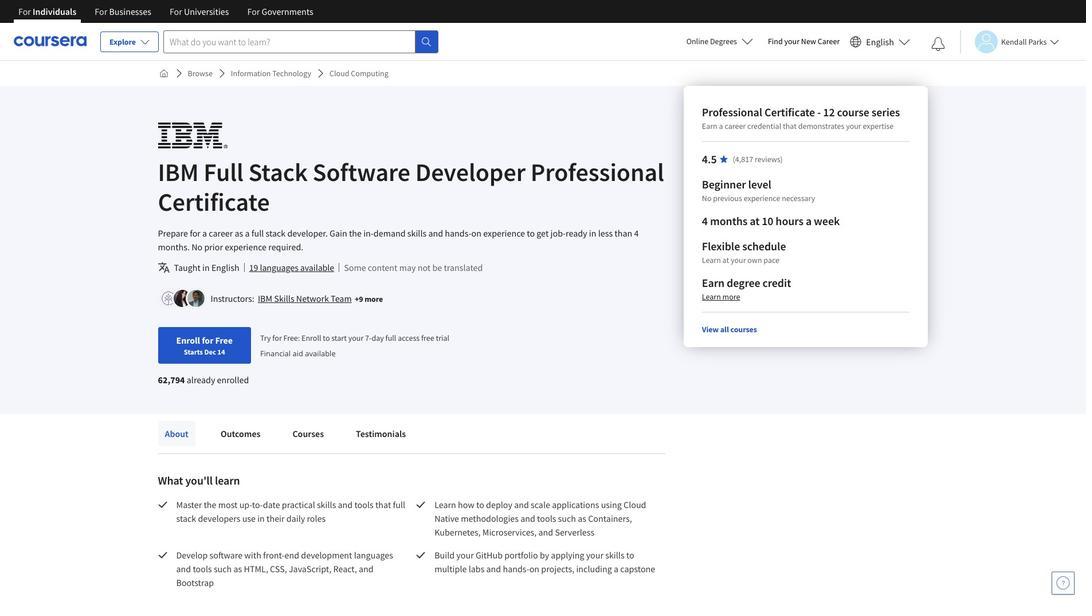 Task type: vqa. For each thing, say whether or not it's contained in the screenshot.
aid
yes



Task type: describe. For each thing, give the bounding box(es) containing it.
career inside prepare for a career as a full stack developer. gain the in-demand skills and hands-on experience to get job-ready in less than 4 months. no prior experience required.
[[209, 228, 233, 239]]

information technology
[[231, 68, 311, 79]]

use
[[242, 513, 256, 525]]

for for businesses
[[95, 6, 107, 17]]

english inside english button
[[867, 36, 895, 47]]

full inside try for free: enroll to start your 7-day full access free trial financial aid available
[[386, 333, 396, 343]]

ibm image
[[158, 123, 227, 149]]

react,
[[333, 564, 357, 575]]

career
[[818, 36, 840, 46]]

and inside master the most up-to-date practical skills and tools that full stack developers use in their daily roles
[[338, 499, 353, 511]]

developers
[[198, 513, 241, 525]]

their
[[267, 513, 285, 525]]

about link
[[158, 421, 195, 447]]

that for to-
[[376, 499, 391, 511]]

online
[[687, 36, 709, 46]]

cloud inside learn how to deploy and scale applications using cloud native methodologies and tools such as containers, kubernetes, microservices, and serverless
[[624, 499, 647, 511]]

full inside prepare for a career as a full stack developer. gain the in-demand skills and hands-on experience to get job-ready in less than 4 months. no prior experience required.
[[252, 228, 264, 239]]

the inside master the most up-to-date practical skills and tools that full stack developers use in their daily roles
[[204, 499, 216, 511]]

for for try
[[273, 333, 282, 343]]

some content may not be translated
[[344, 262, 483, 274]]

19
[[249, 262, 258, 274]]

beginner
[[702, 177, 746, 192]]

deploy
[[486, 499, 513, 511]]

ibm inside ibm full stack software developer professional certificate
[[158, 157, 199, 188]]

experience inside 'beginner level no previous experience necessary'
[[744, 193, 781, 204]]

browse
[[188, 68, 213, 79]]

taught
[[174, 262, 201, 274]]

you'll
[[185, 474, 213, 488]]

for for individuals
[[18, 6, 31, 17]]

build
[[435, 550, 455, 561]]

and down scale
[[521, 513, 536, 525]]

learn inside 'earn degree credit learn more'
[[702, 292, 721, 302]]

online degrees button
[[678, 29, 763, 54]]

show notifications image
[[932, 37, 946, 51]]

labs
[[469, 564, 485, 575]]

available inside button
[[300, 262, 334, 274]]

dec
[[204, 348, 216, 357]]

learn inside learn how to deploy and scale applications using cloud native methodologies and tools such as containers, kubernetes, microservices, and serverless
[[435, 499, 456, 511]]

ready
[[566, 228, 588, 239]]

your up the labs
[[457, 550, 474, 561]]

scale
[[531, 499, 550, 511]]

testimonials
[[356, 428, 406, 440]]

that for course
[[783, 121, 797, 131]]

computing
[[351, 68, 389, 79]]

html,
[[244, 564, 268, 575]]

What do you want to learn? text field
[[163, 30, 416, 53]]

earn inside 'earn degree credit learn more'
[[702, 276, 725, 290]]

such inside develop software with front-end development languages and tools such as html, css, javascript, react, and bootstrap
[[214, 564, 232, 575]]

what you'll learn
[[158, 474, 240, 488]]

practical
[[282, 499, 315, 511]]

prepare for a career as a full stack developer. gain the in-demand skills and hands-on experience to get job-ready in less than 4 months. no prior experience required.
[[158, 228, 639, 253]]

parks
[[1029, 36, 1047, 47]]

date
[[263, 499, 280, 511]]

prepare
[[158, 228, 188, 239]]

network
[[296, 293, 329, 304]]

available inside try for free: enroll to start your 7-day full access free trial financial aid available
[[305, 349, 336, 359]]

may
[[399, 262, 416, 274]]

to-
[[252, 499, 263, 511]]

and right react,
[[359, 564, 374, 575]]

be
[[433, 262, 442, 274]]

by
[[540, 550, 549, 561]]

your inside the flexible schedule learn at your own pace
[[731, 255, 746, 266]]

banner navigation
[[9, 0, 323, 23]]

for governments
[[247, 6, 313, 17]]

previous
[[714, 193, 743, 204]]

learn inside the flexible schedule learn at your own pace
[[702, 255, 721, 266]]

professional inside ibm full stack software developer professional certificate
[[531, 157, 665, 188]]

english button
[[846, 23, 915, 60]]

view all courses
[[702, 325, 757, 335]]

at inside the flexible schedule learn at your own pace
[[723, 255, 730, 266]]

team
[[331, 293, 352, 304]]

7-
[[365, 333, 372, 343]]

in inside master the most up-to-date practical skills and tools that full stack developers use in their daily roles
[[258, 513, 265, 525]]

applying
[[551, 550, 585, 561]]

0 horizontal spatial english
[[212, 262, 239, 274]]

on inside build your github portfolio by applying your skills to multiple labs and hands-on projects, including a capstone
[[530, 564, 540, 575]]

languages inside button
[[260, 262, 299, 274]]

professional certificate - 12 course series earn a career credential that demonstrates your expertise
[[702, 105, 901, 131]]

view
[[702, 325, 719, 335]]

try for free: enroll to start your 7-day full access free trial financial aid available
[[260, 333, 450, 359]]

0 horizontal spatial experience
[[225, 241, 267, 253]]

gain
[[330, 228, 347, 239]]

develop software with front-end development languages and tools such as html, css, javascript, react, and bootstrap
[[176, 550, 395, 589]]

technology
[[273, 68, 311, 79]]

daily
[[287, 513, 305, 525]]

learn
[[215, 474, 240, 488]]

pace
[[764, 255, 780, 266]]

microservices,
[[483, 527, 537, 538]]

4 inside prepare for a career as a full stack developer. gain the in-demand skills and hands-on experience to get job-ready in less than 4 months. no prior experience required.
[[634, 228, 639, 239]]

most
[[218, 499, 238, 511]]

coursera image
[[14, 32, 87, 51]]

using
[[601, 499, 622, 511]]

for individuals
[[18, 6, 76, 17]]

trial
[[436, 333, 450, 343]]

and left scale
[[514, 499, 529, 511]]

12
[[824, 105, 835, 119]]

enroll inside the enroll for free starts dec 14
[[176, 335, 200, 346]]

ibm skills network team image
[[160, 290, 177, 307]]

credit
[[763, 276, 792, 290]]

professional inside professional certificate - 12 course series earn a career credential that demonstrates your expertise
[[702, 105, 763, 119]]

starts
[[184, 348, 203, 357]]

aid
[[293, 349, 303, 359]]

individuals
[[33, 6, 76, 17]]

for for enroll
[[202, 335, 214, 346]]

browse link
[[183, 63, 217, 84]]

14
[[217, 348, 225, 357]]

applications
[[552, 499, 599, 511]]

ibm full stack software developer professional certificate
[[158, 157, 665, 218]]

1 horizontal spatial 4
[[702, 214, 708, 228]]

as inside prepare for a career as a full stack developer. gain the in-demand skills and hands-on experience to get job-ready in less than 4 months. no prior experience required.
[[235, 228, 243, 239]]

a inside professional certificate - 12 course series earn a career credential that demonstrates your expertise
[[719, 121, 723, 131]]

to inside learn how to deploy and scale applications using cloud native methodologies and tools such as containers, kubernetes, microservices, and serverless
[[477, 499, 484, 511]]

serverless
[[555, 527, 595, 538]]

software
[[313, 157, 411, 188]]

a inside build your github portfolio by applying your skills to multiple labs and hands-on projects, including a capstone
[[614, 564, 619, 575]]

0 horizontal spatial cloud
[[330, 68, 350, 79]]

online degrees
[[687, 36, 737, 46]]

build your github portfolio by applying your skills to multiple labs and hands-on projects, including a capstone
[[435, 550, 656, 575]]

learn more link
[[702, 292, 741, 302]]

michelle saltoun image
[[173, 290, 191, 307]]

schedule
[[743, 239, 786, 253]]

what
[[158, 474, 183, 488]]

skills for master the most up-to-date practical skills and tools that full stack developers use in their daily roles
[[317, 499, 336, 511]]

degrees
[[710, 36, 737, 46]]

courses
[[731, 325, 757, 335]]

+9 more button
[[355, 294, 383, 305]]

front-
[[263, 550, 285, 561]]

and inside build your github portfolio by applying your skills to multiple labs and hands-on projects, including a capstone
[[487, 564, 501, 575]]



Task type: locate. For each thing, give the bounding box(es) containing it.
free
[[215, 335, 233, 346]]

0 horizontal spatial languages
[[260, 262, 299, 274]]

1 horizontal spatial enroll
[[302, 333, 321, 343]]

certificate inside professional certificate - 12 course series earn a career credential that demonstrates your expertise
[[765, 105, 816, 119]]

for left 'universities'
[[170, 6, 182, 17]]

+9
[[355, 294, 363, 304]]

19 languages available button
[[249, 261, 334, 275]]

skills for build your github portfolio by applying your skills to multiple labs and hands-on projects, including a capstone
[[606, 550, 625, 561]]

css,
[[270, 564, 287, 575]]

universities
[[184, 6, 229, 17]]

for for prepare
[[190, 228, 201, 239]]

on up 'translated'
[[472, 228, 482, 239]]

2 vertical spatial tools
[[193, 564, 212, 575]]

to up capstone
[[627, 550, 635, 561]]

home image
[[159, 69, 168, 78]]

job-
[[551, 228, 566, 239]]

0 vertical spatial experience
[[744, 193, 781, 204]]

certificate inside ibm full stack software developer professional certificate
[[158, 186, 270, 218]]

earn inside professional certificate - 12 course series earn a career credential that demonstrates your expertise
[[702, 121, 718, 131]]

1 horizontal spatial more
[[723, 292, 741, 302]]

translated
[[444, 262, 483, 274]]

0 horizontal spatial career
[[209, 228, 233, 239]]

week
[[814, 214, 840, 228]]

0 horizontal spatial on
[[472, 228, 482, 239]]

1 horizontal spatial at
[[750, 214, 760, 228]]

earn up learn more link on the top right of page
[[702, 276, 725, 290]]

your right the "find"
[[785, 36, 800, 46]]

0 vertical spatial available
[[300, 262, 334, 274]]

career left 'credential'
[[725, 121, 746, 131]]

flexible schedule learn at your own pace
[[702, 239, 786, 266]]

0 horizontal spatial at
[[723, 255, 730, 266]]

start
[[332, 333, 347, 343]]

1 vertical spatial available
[[305, 349, 336, 359]]

10
[[762, 214, 774, 228]]

hands- down portfolio
[[503, 564, 530, 575]]

1 horizontal spatial professional
[[702, 105, 763, 119]]

2 vertical spatial full
[[393, 499, 405, 511]]

4.5
[[702, 152, 717, 166]]

0 horizontal spatial stack
[[176, 513, 196, 525]]

a up the prior
[[202, 228, 207, 239]]

1 horizontal spatial such
[[558, 513, 576, 525]]

enroll inside try for free: enroll to start your 7-day full access free trial financial aid available
[[302, 333, 321, 343]]

0 horizontal spatial skills
[[317, 499, 336, 511]]

1 vertical spatial such
[[214, 564, 232, 575]]

career up the prior
[[209, 228, 233, 239]]

0 vertical spatial in
[[589, 228, 597, 239]]

0 vertical spatial full
[[252, 228, 264, 239]]

0 horizontal spatial more
[[365, 294, 383, 304]]

0 vertical spatial no
[[702, 193, 712, 204]]

for inside the enroll for free starts dec 14
[[202, 335, 214, 346]]

on down portfolio
[[530, 564, 540, 575]]

such inside learn how to deploy and scale applications using cloud native methodologies and tools such as containers, kubernetes, microservices, and serverless
[[558, 513, 576, 525]]

1 vertical spatial that
[[376, 499, 391, 511]]

no inside 'beginner level no previous experience necessary'
[[702, 193, 712, 204]]

bootstrap
[[176, 577, 214, 589]]

your down course
[[846, 121, 862, 131]]

and inside prepare for a career as a full stack developer. gain the in-demand skills and hands-on experience to get job-ready in less than 4 months. no prior experience required.
[[429, 228, 443, 239]]

information technology link
[[226, 63, 316, 84]]

and up be
[[429, 228, 443, 239]]

0 horizontal spatial the
[[204, 499, 216, 511]]

access
[[398, 333, 420, 343]]

series
[[872, 105, 901, 119]]

view all courses link
[[702, 325, 757, 335]]

1 earn from the top
[[702, 121, 718, 131]]

not
[[418, 262, 431, 274]]

than
[[615, 228, 633, 239]]

0 vertical spatial stack
[[266, 228, 286, 239]]

and right practical
[[338, 499, 353, 511]]

0 vertical spatial the
[[349, 228, 362, 239]]

for right prepare
[[190, 228, 201, 239]]

1 horizontal spatial hands-
[[503, 564, 530, 575]]

english right career
[[867, 36, 895, 47]]

experience
[[744, 193, 781, 204], [484, 228, 525, 239], [225, 241, 267, 253]]

to right how
[[477, 499, 484, 511]]

more down degree
[[723, 292, 741, 302]]

content
[[368, 262, 398, 274]]

tools inside develop software with front-end development languages and tools such as html, css, javascript, react, and bootstrap
[[193, 564, 212, 575]]

1 horizontal spatial english
[[867, 36, 895, 47]]

1 vertical spatial cloud
[[624, 499, 647, 511]]

0 vertical spatial english
[[867, 36, 895, 47]]

1 horizontal spatial certificate
[[765, 105, 816, 119]]

as down software
[[234, 564, 242, 575]]

your up including
[[586, 550, 604, 561]]

1 vertical spatial as
[[578, 513, 587, 525]]

certificate up 'credential'
[[765, 105, 816, 119]]

1 for from the left
[[18, 6, 31, 17]]

required.
[[269, 241, 304, 253]]

0 vertical spatial such
[[558, 513, 576, 525]]

tools inside learn how to deploy and scale applications using cloud native methodologies and tools such as containers, kubernetes, microservices, and serverless
[[537, 513, 556, 525]]

the left in-
[[349, 228, 362, 239]]

4 right than
[[634, 228, 639, 239]]

1 vertical spatial tools
[[537, 513, 556, 525]]

as inside develop software with front-end development languages and tools such as html, css, javascript, react, and bootstrap
[[234, 564, 242, 575]]

a left 'credential'
[[719, 121, 723, 131]]

learn down flexible
[[702, 255, 721, 266]]

experience up 19
[[225, 241, 267, 253]]

1 horizontal spatial career
[[725, 121, 746, 131]]

in left less on the right of the page
[[589, 228, 597, 239]]

0 vertical spatial ibm
[[158, 157, 199, 188]]

1 vertical spatial ibm
[[258, 293, 272, 304]]

1 vertical spatial certificate
[[158, 186, 270, 218]]

1 horizontal spatial for
[[202, 335, 214, 346]]

0 horizontal spatial that
[[376, 499, 391, 511]]

skills right demand
[[408, 228, 427, 239]]

more inside instructors: ibm skills network team +9 more
[[365, 294, 383, 304]]

1 vertical spatial career
[[209, 228, 233, 239]]

all
[[721, 325, 729, 335]]

flexible
[[702, 239, 740, 253]]

1 horizontal spatial the
[[349, 228, 362, 239]]

native
[[435, 513, 459, 525]]

0 vertical spatial languages
[[260, 262, 299, 274]]

1 horizontal spatial languages
[[354, 550, 393, 561]]

expertise
[[863, 121, 894, 131]]

2 for from the left
[[95, 6, 107, 17]]

cloud left computing
[[330, 68, 350, 79]]

stack up required.
[[266, 228, 286, 239]]

0 horizontal spatial professional
[[531, 157, 665, 188]]

such up serverless
[[558, 513, 576, 525]]

instructors:
[[211, 293, 254, 304]]

1 vertical spatial skills
[[317, 499, 336, 511]]

0 vertical spatial skills
[[408, 228, 427, 239]]

0 horizontal spatial tools
[[193, 564, 212, 575]]

your left 7-
[[349, 333, 364, 343]]

new
[[802, 36, 817, 46]]

your inside try for free: enroll to start your 7-day full access free trial financial aid available
[[349, 333, 364, 343]]

1 vertical spatial earn
[[702, 276, 725, 290]]

as inside learn how to deploy and scale applications using cloud native methodologies and tools such as containers, kubernetes, microservices, and serverless
[[578, 513, 587, 525]]

that inside professional certificate - 12 course series earn a career credential that demonstrates your expertise
[[783, 121, 797, 131]]

for for governments
[[247, 6, 260, 17]]

capstone
[[621, 564, 656, 575]]

learn up view
[[702, 292, 721, 302]]

0 vertical spatial certificate
[[765, 105, 816, 119]]

certificate up the prior
[[158, 186, 270, 218]]

find
[[768, 36, 783, 46]]

your inside the find your new career link
[[785, 36, 800, 46]]

(4,817 reviews)
[[733, 154, 783, 165]]

for left businesses
[[95, 6, 107, 17]]

0 horizontal spatial ibm
[[158, 157, 199, 188]]

enrolled
[[217, 374, 249, 386]]

cloud computing
[[330, 68, 389, 79]]

methodologies
[[461, 513, 519, 525]]

languages inside develop software with front-end development languages and tools such as html, css, javascript, react, and bootstrap
[[354, 550, 393, 561]]

and up by
[[539, 527, 553, 538]]

as down applications
[[578, 513, 587, 525]]

for up dec
[[202, 335, 214, 346]]

1 vertical spatial hands-
[[503, 564, 530, 575]]

hands- up 'translated'
[[445, 228, 472, 239]]

financial aid available button
[[260, 349, 336, 359]]

for left governments on the left
[[247, 6, 260, 17]]

to inside build your github portfolio by applying your skills to multiple labs and hands-on projects, including a capstone
[[627, 550, 635, 561]]

earn
[[702, 121, 718, 131], [702, 276, 725, 290]]

no left previous
[[702, 193, 712, 204]]

0 vertical spatial learn
[[702, 255, 721, 266]]

how
[[458, 499, 475, 511]]

tools inside master the most up-to-date practical skills and tools that full stack developers use in their daily roles
[[355, 499, 374, 511]]

stack inside master the most up-to-date practical skills and tools that full stack developers use in their daily roles
[[176, 513, 196, 525]]

available
[[300, 262, 334, 274], [305, 349, 336, 359]]

a left capstone
[[614, 564, 619, 575]]

1 horizontal spatial ibm
[[258, 293, 272, 304]]

2 vertical spatial skills
[[606, 550, 625, 561]]

0 horizontal spatial 4
[[634, 228, 639, 239]]

to left 'get'
[[527, 228, 535, 239]]

1 horizontal spatial in
[[258, 513, 265, 525]]

degree
[[727, 276, 761, 290]]

0 horizontal spatial such
[[214, 564, 232, 575]]

such down software
[[214, 564, 232, 575]]

skills inside master the most up-to-date practical skills and tools that full stack developers use in their daily roles
[[317, 499, 336, 511]]

1 horizontal spatial tools
[[355, 499, 374, 511]]

1 horizontal spatial no
[[702, 193, 712, 204]]

in right taught
[[202, 262, 210, 274]]

for
[[18, 6, 31, 17], [95, 6, 107, 17], [170, 6, 182, 17], [247, 6, 260, 17]]

2 vertical spatial experience
[[225, 241, 267, 253]]

skills up including
[[606, 550, 625, 561]]

financial
[[260, 349, 291, 359]]

roles
[[307, 513, 326, 525]]

cloud
[[330, 68, 350, 79], [624, 499, 647, 511]]

on inside prepare for a career as a full stack developer. gain the in-demand skills and hands-on experience to get job-ready in less than 4 months. no prior experience required.
[[472, 228, 482, 239]]

your left own
[[731, 255, 746, 266]]

portfolio
[[505, 550, 538, 561]]

ibm skills network team link
[[258, 293, 352, 304]]

javascript,
[[289, 564, 332, 575]]

1 vertical spatial on
[[530, 564, 540, 575]]

in-
[[364, 228, 374, 239]]

2 horizontal spatial tools
[[537, 513, 556, 525]]

1 horizontal spatial skills
[[408, 228, 427, 239]]

1 vertical spatial english
[[212, 262, 239, 274]]

0 vertical spatial earn
[[702, 121, 718, 131]]

4 left months
[[702, 214, 708, 228]]

languages down required.
[[260, 262, 299, 274]]

ibm down ibm image
[[158, 157, 199, 188]]

a
[[719, 121, 723, 131], [806, 214, 812, 228], [202, 228, 207, 239], [245, 228, 250, 239], [614, 564, 619, 575]]

2 earn from the top
[[702, 276, 725, 290]]

stack down master
[[176, 513, 196, 525]]

github
[[476, 550, 503, 561]]

the
[[349, 228, 362, 239], [204, 499, 216, 511]]

no left the prior
[[192, 241, 203, 253]]

kendall parks button
[[961, 30, 1060, 53]]

sachin jambur image
[[187, 290, 204, 307]]

experience down "level"
[[744, 193, 781, 204]]

get
[[537, 228, 549, 239]]

tools
[[355, 499, 374, 511], [537, 513, 556, 525], [193, 564, 212, 575]]

free:
[[284, 333, 300, 343]]

projects,
[[541, 564, 575, 575]]

1 vertical spatial the
[[204, 499, 216, 511]]

1 horizontal spatial stack
[[266, 228, 286, 239]]

to inside prepare for a career as a full stack developer. gain the in-demand skills and hands-on experience to get job-ready in less than 4 months. no prior experience required.
[[527, 228, 535, 239]]

0 vertical spatial on
[[472, 228, 482, 239]]

0 vertical spatial at
[[750, 214, 760, 228]]

instructors: ibm skills network team +9 more
[[211, 293, 383, 304]]

already
[[187, 374, 215, 386]]

0 horizontal spatial hands-
[[445, 228, 472, 239]]

1 vertical spatial no
[[192, 241, 203, 253]]

languages up react,
[[354, 550, 393, 561]]

skills
[[408, 228, 427, 239], [317, 499, 336, 511], [606, 550, 625, 561]]

for universities
[[170, 6, 229, 17]]

kubernetes,
[[435, 527, 481, 538]]

enroll up starts
[[176, 335, 200, 346]]

for
[[190, 228, 201, 239], [273, 333, 282, 343], [202, 335, 214, 346]]

1 vertical spatial stack
[[176, 513, 196, 525]]

credential
[[748, 121, 782, 131]]

1 vertical spatial at
[[723, 255, 730, 266]]

enroll right free:
[[302, 333, 321, 343]]

demand
[[374, 228, 406, 239]]

the up developers
[[204, 499, 216, 511]]

to inside try for free: enroll to start your 7-day full access free trial financial aid available
[[323, 333, 330, 343]]

0 vertical spatial as
[[235, 228, 243, 239]]

at left 10
[[750, 214, 760, 228]]

ibm left skills
[[258, 293, 272, 304]]

for for universities
[[170, 6, 182, 17]]

for inside prepare for a career as a full stack developer. gain the in-demand skills and hands-on experience to get job-ready in less than 4 months. no prior experience required.
[[190, 228, 201, 239]]

0 horizontal spatial no
[[192, 241, 203, 253]]

kendall
[[1002, 36, 1027, 47]]

0 vertical spatial professional
[[702, 105, 763, 119]]

and down develop
[[176, 564, 191, 575]]

1 vertical spatial languages
[[354, 550, 393, 561]]

learn how to deploy and scale applications using cloud native methodologies and tools such as containers, kubernetes, microservices, and serverless
[[435, 499, 648, 538]]

with
[[244, 550, 261, 561]]

cloud right "using"
[[624, 499, 647, 511]]

available up network in the left of the page
[[300, 262, 334, 274]]

0 horizontal spatial for
[[190, 228, 201, 239]]

1 vertical spatial learn
[[702, 292, 721, 302]]

your inside professional certificate - 12 course series earn a career credential that demonstrates your expertise
[[846, 121, 862, 131]]

0 horizontal spatial certificate
[[158, 186, 270, 218]]

hands- inside build your github portfolio by applying your skills to multiple labs and hands-on projects, including a capstone
[[503, 564, 530, 575]]

at down flexible
[[723, 255, 730, 266]]

full inside master the most up-to-date practical skills and tools that full stack developers use in their daily roles
[[393, 499, 405, 511]]

containers,
[[588, 513, 632, 525]]

2 horizontal spatial in
[[589, 228, 597, 239]]

governments
[[262, 6, 313, 17]]

help center image
[[1057, 577, 1071, 591]]

-
[[818, 105, 821, 119]]

0 vertical spatial hands-
[[445, 228, 472, 239]]

as up taught in english
[[235, 228, 243, 239]]

more right +9
[[365, 294, 383, 304]]

skills inside prepare for a career as a full stack developer. gain the in-demand skills and hands-on experience to get job-ready in less than 4 months. no prior experience required.
[[408, 228, 427, 239]]

stack inside prepare for a career as a full stack developer. gain the in-demand skills and hands-on experience to get job-ready in less than 4 months. no prior experience required.
[[266, 228, 286, 239]]

0 horizontal spatial enroll
[[176, 335, 200, 346]]

experience left 'get'
[[484, 228, 525, 239]]

for inside try for free: enroll to start your 7-day full access free trial financial aid available
[[273, 333, 282, 343]]

testimonials link
[[349, 421, 413, 447]]

a left week
[[806, 214, 812, 228]]

2 vertical spatial as
[[234, 564, 242, 575]]

skills up "roles"
[[317, 499, 336, 511]]

62,794 already enrolled
[[158, 374, 249, 386]]

for left the individuals on the left top
[[18, 6, 31, 17]]

and down github
[[487, 564, 501, 575]]

including
[[577, 564, 612, 575]]

find your new career
[[768, 36, 840, 46]]

None search field
[[163, 30, 439, 53]]

that inside master the most up-to-date practical skills and tools that full stack developers use in their daily roles
[[376, 499, 391, 511]]

1 vertical spatial full
[[386, 333, 396, 343]]

0 vertical spatial tools
[[355, 499, 374, 511]]

master
[[176, 499, 202, 511]]

day
[[372, 333, 384, 343]]

2 vertical spatial learn
[[435, 499, 456, 511]]

1 horizontal spatial experience
[[484, 228, 525, 239]]

career
[[725, 121, 746, 131], [209, 228, 233, 239]]

1 horizontal spatial cloud
[[624, 499, 647, 511]]

skills inside build your github portfolio by applying your skills to multiple labs and hands-on projects, including a capstone
[[606, 550, 625, 561]]

earn up 4.5
[[702, 121, 718, 131]]

4 for from the left
[[247, 6, 260, 17]]

0 horizontal spatial in
[[202, 262, 210, 274]]

for right try
[[273, 333, 282, 343]]

businesses
[[109, 6, 151, 17]]

2 vertical spatial in
[[258, 513, 265, 525]]

in right use
[[258, 513, 265, 525]]

less
[[598, 228, 613, 239]]

learn up 'native'
[[435, 499, 456, 511]]

months.
[[158, 241, 190, 253]]

a up 19
[[245, 228, 250, 239]]

to left start
[[323, 333, 330, 343]]

0 vertical spatial that
[[783, 121, 797, 131]]

english down the prior
[[212, 262, 239, 274]]

1 horizontal spatial that
[[783, 121, 797, 131]]

find your new career link
[[763, 34, 846, 49]]

months
[[710, 214, 748, 228]]

available right aid
[[305, 349, 336, 359]]

the inside prepare for a career as a full stack developer. gain the in-demand skills and hands-on experience to get job-ready in less than 4 months. no prior experience required.
[[349, 228, 362, 239]]

hands- inside prepare for a career as a full stack developer. gain the in-demand skills and hands-on experience to get job-ready in less than 4 months. no prior experience required.
[[445, 228, 472, 239]]

19 languages available
[[249, 262, 334, 274]]

1 horizontal spatial on
[[530, 564, 540, 575]]

0 vertical spatial cloud
[[330, 68, 350, 79]]

in inside prepare for a career as a full stack developer. gain the in-demand skills and hands-on experience to get job-ready in less than 4 months. no prior experience required.
[[589, 228, 597, 239]]

1 vertical spatial in
[[202, 262, 210, 274]]

no inside prepare for a career as a full stack developer. gain the in-demand skills and hands-on experience to get job-ready in less than 4 months. no prior experience required.
[[192, 241, 203, 253]]

3 for from the left
[[170, 6, 182, 17]]

2 horizontal spatial for
[[273, 333, 282, 343]]

1 vertical spatial experience
[[484, 228, 525, 239]]

more inside 'earn degree credit learn more'
[[723, 292, 741, 302]]

prior
[[204, 241, 223, 253]]

career inside professional certificate - 12 course series earn a career credential that demonstrates your expertise
[[725, 121, 746, 131]]



